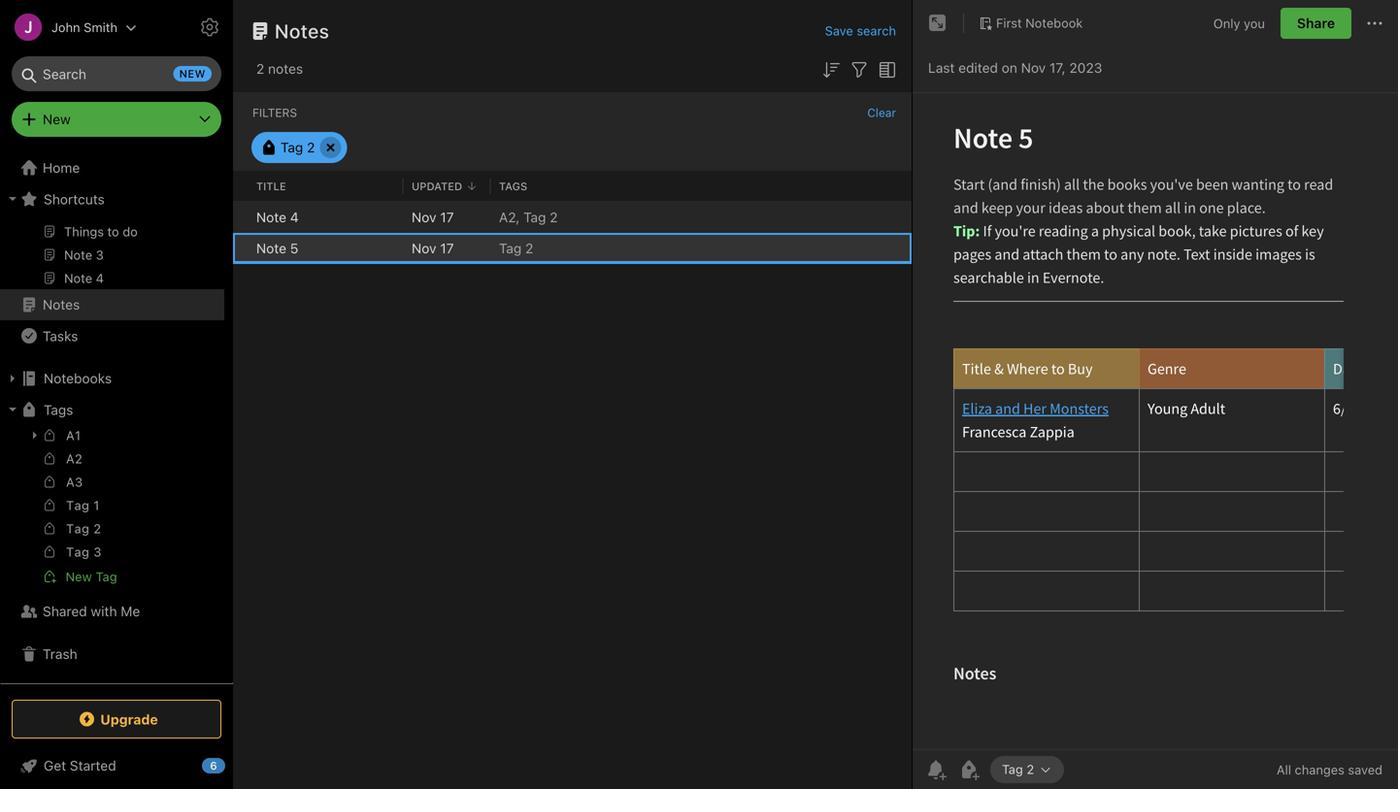 Task type: locate. For each thing, give the bounding box(es) containing it.
0 vertical spatial 17
[[440, 209, 454, 225]]

cell for note 4
[[233, 202, 249, 233]]

new inside button
[[66, 570, 92, 584]]

1 vertical spatial notes
[[43, 297, 80, 313]]

0 vertical spatial group
[[0, 37, 224, 297]]

tags inside button
[[44, 402, 73, 418]]

2 vertical spatial nov
[[412, 240, 437, 256]]

0 vertical spatial notes
[[275, 19, 330, 42]]

a2 link
[[0, 449, 224, 472]]

group
[[0, 37, 224, 297], [0, 424, 224, 596]]

on
[[1002, 60, 1018, 76]]

tag down a2,
[[499, 240, 522, 256]]

tag left the tag 2 tag actions field
[[1002, 763, 1023, 777]]

1 cell from the top
[[233, 202, 249, 233]]

add a reminder image
[[925, 759, 948, 782]]

you
[[1244, 16, 1265, 30]]

only
[[1214, 16, 1241, 30]]

notes
[[275, 19, 330, 42], [43, 297, 80, 313]]

all changes saved
[[1277, 763, 1383, 777]]

1 group from the top
[[0, 37, 224, 297]]

last edited on nov 17, 2023
[[928, 60, 1103, 76]]

2 notes
[[256, 61, 303, 77]]

title
[[256, 180, 286, 193]]

tag 2 inside row group
[[499, 240, 534, 256]]

first
[[996, 16, 1022, 30]]

changes
[[1295, 763, 1345, 777]]

2
[[256, 61, 264, 77], [307, 139, 315, 155], [550, 209, 558, 225], [525, 240, 534, 256], [93, 522, 101, 536], [1027, 763, 1034, 777]]

17 for a2,
[[440, 209, 454, 225]]

tag 2 down a2,
[[499, 240, 534, 256]]

a2,
[[499, 209, 520, 225]]

cell for note 5
[[233, 233, 249, 264]]

tag 2 down filters
[[281, 139, 315, 155]]

a2, tag 2
[[499, 209, 558, 225]]

share button
[[1281, 8, 1352, 39]]

tag 2 up 'tag 3'
[[66, 522, 101, 536]]

3
[[93, 545, 102, 559]]

tag inside note window element
[[1002, 763, 1023, 777]]

tag 2 button right add tag image
[[991, 757, 1065, 784]]

cell
[[233, 202, 249, 233], [233, 233, 249, 264]]

trash link
[[0, 639, 224, 670]]

note left 4
[[256, 209, 287, 225]]

tags button
[[0, 394, 224, 425]]

john smith
[[51, 20, 118, 34]]

tag 2 button
[[252, 132, 347, 163], [991, 757, 1065, 784]]

1 nov 17 from the top
[[412, 209, 454, 225]]

2 cell from the top
[[233, 233, 249, 264]]

tags up a2,
[[499, 180, 528, 193]]

1 vertical spatial nov 17
[[412, 240, 454, 256]]

notes up notes
[[275, 19, 330, 42]]

tag
[[281, 139, 303, 155], [524, 209, 546, 225], [499, 240, 522, 256], [66, 498, 90, 513], [66, 522, 90, 536], [66, 545, 90, 559], [96, 570, 117, 584], [1002, 763, 1023, 777]]

click to collapse image
[[226, 754, 240, 777]]

shortcuts
[[44, 191, 105, 207]]

note
[[256, 209, 287, 225], [256, 240, 287, 256]]

0 horizontal spatial notes
[[43, 297, 80, 313]]

tags
[[499, 180, 528, 193], [44, 402, 73, 418]]

tag 1
[[66, 498, 100, 513]]

note left 5
[[256, 240, 287, 256]]

with
[[91, 604, 117, 620]]

2 nov 17 from the top
[[412, 240, 454, 256]]

2 17 from the top
[[440, 240, 454, 256]]

1 vertical spatial 17
[[440, 240, 454, 256]]

nov 17
[[412, 209, 454, 225], [412, 240, 454, 256]]

1 vertical spatial group
[[0, 424, 224, 596]]

tag 3 link
[[0, 542, 224, 565]]

group for tags
[[0, 424, 224, 596]]

4
[[290, 209, 299, 225]]

2 group from the top
[[0, 424, 224, 596]]

0 vertical spatial tags
[[499, 180, 528, 193]]

nov inside note window element
[[1021, 60, 1046, 76]]

0 vertical spatial nov 17
[[412, 209, 454, 225]]

Add filters field
[[848, 56, 871, 81]]

group containing a1
[[0, 424, 224, 596]]

tag 2 link
[[0, 519, 224, 542]]

notes link
[[0, 289, 224, 320]]

Search text field
[[25, 56, 208, 91]]

more actions image
[[1364, 12, 1387, 35]]

first notebook button
[[972, 10, 1090, 37]]

add filters image
[[848, 58, 871, 81]]

get
[[44, 758, 66, 774]]

0 horizontal spatial tags
[[44, 402, 73, 418]]

filters
[[253, 106, 297, 119]]

0 vertical spatial tag 2 button
[[252, 132, 347, 163]]

started
[[70, 758, 116, 774]]

cell left the note 4
[[233, 202, 249, 233]]

tag 2 button down filters
[[252, 132, 347, 163]]

tag 3
[[66, 545, 102, 559]]

share
[[1297, 15, 1335, 31]]

tag 2
[[281, 139, 315, 155], [499, 240, 534, 256], [66, 522, 101, 536], [1002, 763, 1034, 777]]

1 vertical spatial tags
[[44, 402, 73, 418]]

first notebook
[[996, 16, 1083, 30]]

0 vertical spatial note
[[256, 209, 287, 225]]

2 note from the top
[[256, 240, 287, 256]]

new down 'tag 3'
[[66, 570, 92, 584]]

Tag 2 Tag actions field
[[1034, 763, 1053, 777]]

a3
[[66, 475, 83, 489]]

1 vertical spatial nov
[[412, 209, 437, 225]]

add tag image
[[958, 759, 981, 782]]

tree containing home
[[0, 6, 233, 683]]

row group
[[233, 202, 912, 264]]

all
[[1277, 763, 1292, 777]]

1 vertical spatial note
[[256, 240, 287, 256]]

tag left 1
[[66, 498, 90, 513]]

only you
[[1214, 16, 1265, 30]]

note for note 5
[[256, 240, 287, 256]]

tags up a1
[[44, 402, 73, 418]]

save
[[825, 23, 853, 38]]

tree
[[0, 6, 233, 683]]

home link
[[0, 152, 233, 184]]

0 vertical spatial new
[[43, 111, 71, 127]]

new inside popup button
[[43, 111, 71, 127]]

clear button
[[868, 106, 896, 119]]

shortcuts button
[[0, 184, 224, 215]]

new up 'home'
[[43, 111, 71, 127]]

a3 link
[[0, 472, 224, 495]]

17
[[440, 209, 454, 225], [440, 240, 454, 256]]

1 note from the top
[[256, 209, 287, 225]]

nov
[[1021, 60, 1046, 76], [412, 209, 437, 225], [412, 240, 437, 256]]

5
[[290, 240, 298, 256]]

new for new tag
[[66, 570, 92, 584]]

1 horizontal spatial tag 2 button
[[991, 757, 1065, 784]]

new for new
[[43, 111, 71, 127]]

group for shortcuts
[[0, 37, 224, 297]]

1 vertical spatial new
[[66, 570, 92, 584]]

settings image
[[198, 16, 221, 39]]

shared with me
[[43, 604, 140, 620]]

1 17 from the top
[[440, 209, 454, 225]]

0 horizontal spatial tag 2 button
[[252, 132, 347, 163]]

Note Editor text field
[[913, 93, 1399, 750]]

tag 2 right add tag image
[[1002, 763, 1034, 777]]

cell left note 5
[[233, 233, 249, 264]]

0 vertical spatial nov
[[1021, 60, 1046, 76]]

tasks button
[[0, 320, 224, 352]]

More actions field
[[1364, 8, 1387, 39]]

new
[[43, 111, 71, 127], [66, 570, 92, 584]]

notes up tasks
[[43, 297, 80, 313]]



Task type: vqa. For each thing, say whether or not it's contained in the screenshot.
Title
yes



Task type: describe. For each thing, give the bounding box(es) containing it.
notes
[[268, 61, 303, 77]]

trash
[[43, 646, 77, 662]]

home
[[43, 160, 80, 176]]

View options field
[[871, 56, 899, 81]]

tag 2 inside note window element
[[1002, 763, 1034, 777]]

save search button
[[825, 21, 896, 40]]

notebooks
[[44, 371, 112, 387]]

a1
[[66, 428, 81, 443]]

2 inside note window element
[[1027, 763, 1034, 777]]

note window element
[[913, 0, 1399, 790]]

smith
[[84, 20, 118, 34]]

expand notebooks image
[[5, 371, 20, 387]]

2023
[[1070, 60, 1103, 76]]

new search field
[[25, 56, 212, 91]]

shared
[[43, 604, 87, 620]]

john
[[51, 20, 80, 34]]

1 vertical spatial tag 2 button
[[991, 757, 1065, 784]]

save search
[[825, 23, 896, 38]]

nov 17 for a2, tag 2
[[412, 209, 454, 225]]

6
[[210, 760, 217, 773]]

edited
[[959, 60, 998, 76]]

upgrade button
[[12, 700, 221, 739]]

notebooks link
[[0, 363, 224, 394]]

me
[[121, 604, 140, 620]]

1 horizontal spatial tags
[[499, 180, 528, 193]]

nov for a2, tag 2
[[412, 209, 437, 225]]

note for note 4
[[256, 209, 287, 225]]

tag 2 inside tree
[[66, 522, 101, 536]]

nov for tag 2
[[412, 240, 437, 256]]

tag left 3
[[66, 545, 90, 559]]

17,
[[1050, 60, 1066, 76]]

shared with me link
[[0, 596, 224, 627]]

a1 link
[[0, 424, 224, 449]]

tag down filters
[[281, 139, 303, 155]]

new tag
[[66, 570, 117, 584]]

upgrade
[[100, 712, 158, 728]]

Help and Learning task checklist field
[[0, 751, 233, 782]]

search
[[857, 23, 896, 38]]

2 inside tag 2 link
[[93, 522, 101, 536]]

clear
[[868, 106, 896, 119]]

tag down the tag 3 link
[[96, 570, 117, 584]]

updated
[[412, 180, 462, 193]]

a2
[[66, 452, 83, 466]]

new
[[179, 67, 206, 80]]

expand note image
[[927, 12, 950, 35]]

new tag button
[[0, 565, 224, 589]]

new button
[[12, 102, 221, 137]]

nov 17 for tag 2
[[412, 240, 454, 256]]

tag down tag 1
[[66, 522, 90, 536]]

note 5
[[256, 240, 298, 256]]

Sort options field
[[820, 56, 843, 81]]

get started
[[44, 758, 116, 774]]

17 for tag
[[440, 240, 454, 256]]

saved
[[1348, 763, 1383, 777]]

row group containing note 4
[[233, 202, 912, 264]]

Account field
[[0, 8, 137, 47]]

tag 1 link
[[0, 495, 224, 519]]

last
[[928, 60, 955, 76]]

1
[[93, 498, 100, 513]]

1 horizontal spatial notes
[[275, 19, 330, 42]]

note 4
[[256, 209, 299, 225]]

notebook
[[1026, 16, 1083, 30]]

tasks
[[43, 328, 78, 344]]

expand tags image
[[5, 402, 20, 418]]

tag right a2,
[[524, 209, 546, 225]]

notes inside tree
[[43, 297, 80, 313]]



